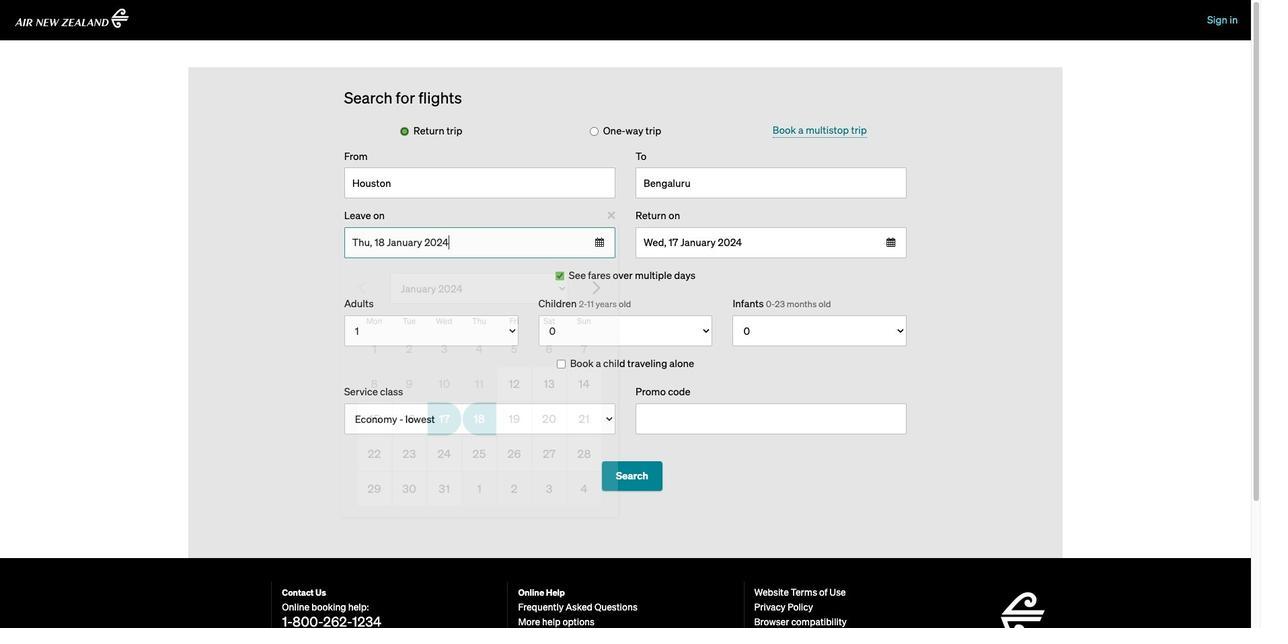 Task type: locate. For each thing, give the bounding box(es) containing it.
banner
[[0, 0, 1252, 40]]

0 horizontal spatial calendar image
[[595, 237, 606, 248]]

2 enter a date (e.g. mm/dd) text field from the left
[[636, 227, 907, 258]]

1 horizontal spatial enter a date (e.g. mm/dd) text field
[[636, 227, 907, 258]]

Enter a date (e.g. mm/dd) text field
[[344, 227, 616, 258], [636, 227, 907, 258]]

enter a date (e.g. mm/dd) text field down airport or city text field
[[344, 227, 616, 258]]

None radio
[[590, 127, 599, 136]]

1 horizontal spatial calendar image
[[886, 237, 897, 248]]

0 horizontal spatial enter a date (e.g. mm/dd) text field
[[344, 227, 616, 258]]

2 calendar image from the left
[[886, 237, 897, 248]]

calendar image
[[595, 237, 606, 248], [886, 237, 897, 248]]

form
[[334, 89, 917, 559]]

1 calendar image from the left
[[595, 237, 606, 248]]

main content
[[188, 67, 1063, 559]]

None radio
[[400, 127, 409, 136]]

Airport or City text field
[[344, 168, 616, 199]]

calendar image for second enter a date (e.g. mm/dd) text field from the right
[[595, 237, 606, 248]]

None checkbox
[[556, 272, 564, 280], [557, 360, 566, 368], [556, 272, 564, 280], [557, 360, 566, 368]]

close image
[[604, 209, 619, 224]]

None text field
[[636, 403, 907, 434]]

1 enter a date (e.g. mm/dd) text field from the left
[[344, 227, 616, 258]]

enter a date (e.g. mm/dd) text field down airport or city text box
[[636, 227, 907, 258]]



Task type: describe. For each thing, give the bounding box(es) containing it.
none radio inside select trip type option group
[[400, 127, 409, 136]]

Airport or City text field
[[636, 168, 907, 199]]

calendar image for 1st enter a date (e.g. mm/dd) text field from the right
[[886, 237, 897, 248]]

select trip type option group
[[334, 123, 917, 149]]

none radio inside select trip type option group
[[590, 127, 599, 136]]



Task type: vqa. For each thing, say whether or not it's contained in the screenshot.
option inside select trip type Option Group
no



